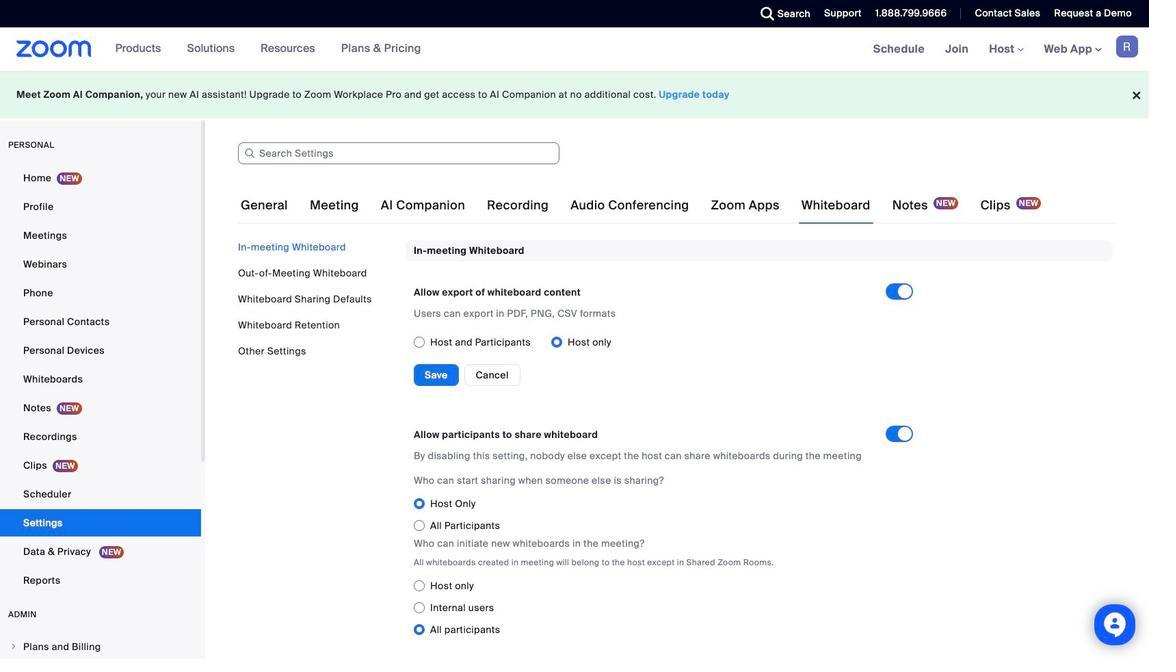 Task type: locate. For each thing, give the bounding box(es) containing it.
2 option group from the top
[[414, 493, 925, 537]]

profile picture image
[[1117, 36, 1139, 57]]

1 vertical spatial option group
[[414, 493, 925, 537]]

0 vertical spatial option group
[[414, 332, 886, 353]]

1 option group from the top
[[414, 332, 886, 353]]

zoom logo image
[[16, 40, 91, 57]]

banner
[[0, 27, 1150, 72]]

2 vertical spatial option group
[[414, 575, 925, 641]]

in-meeting whiteboard element
[[406, 240, 1114, 657]]

meetings navigation
[[864, 27, 1150, 72]]

footer
[[0, 71, 1150, 118]]

personal menu menu
[[0, 164, 201, 595]]

3 option group from the top
[[414, 575, 925, 641]]

Search Settings text field
[[238, 142, 560, 164]]

product information navigation
[[105, 27, 432, 71]]

right image
[[10, 643, 18, 651]]

option group
[[414, 332, 886, 353], [414, 493, 925, 537], [414, 575, 925, 641]]

menu bar
[[238, 240, 396, 358]]

menu item
[[0, 634, 201, 659]]

tabs of my account settings page tab list
[[238, 186, 1045, 225]]



